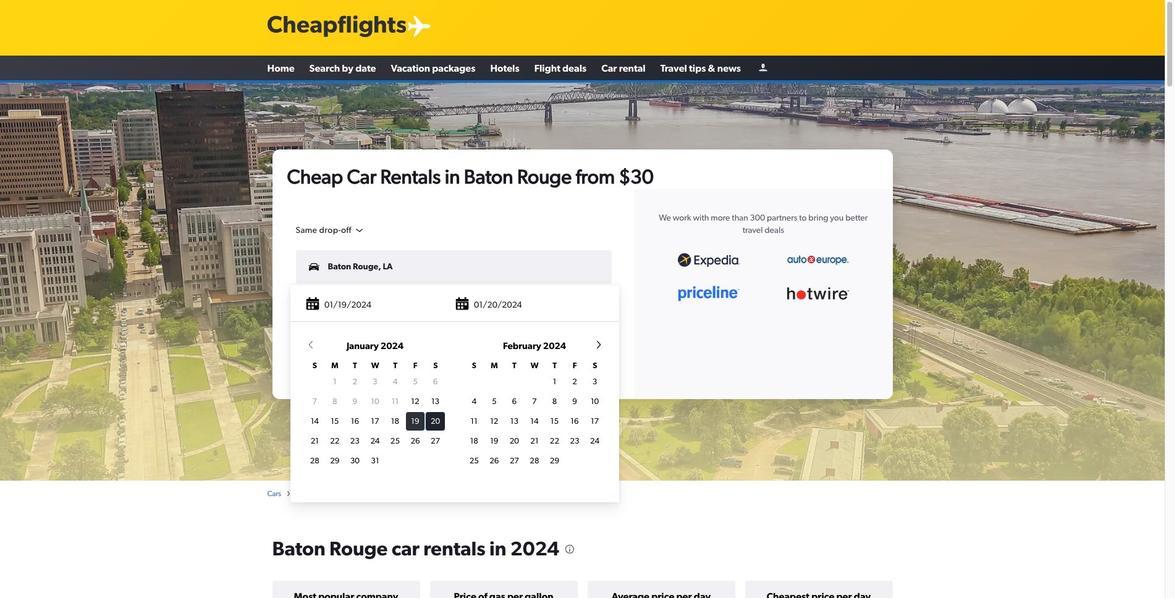 Task type: describe. For each thing, give the bounding box(es) containing it.
hotwire image
[[788, 287, 849, 300]]

Car drop-off location Same drop-off field
[[296, 225, 365, 236]]

priceline image
[[678, 286, 740, 301]]

baton rouge image
[[0, 83, 1165, 481]]

autoeurope image
[[788, 255, 849, 265]]

end date calendar input use left and right arrow keys to change day. use up and down arrow keys to change week. tab
[[296, 339, 615, 496]]



Task type: locate. For each thing, give the bounding box(es) containing it.
expedia image
[[678, 254, 740, 267]]

None text field
[[296, 250, 612, 284], [296, 288, 615, 324], [296, 291, 612, 324], [296, 250, 612, 284], [296, 288, 615, 324], [296, 291, 612, 324]]



Task type: vqa. For each thing, say whether or not it's contained in the screenshot.
hawaiianairlines image
no



